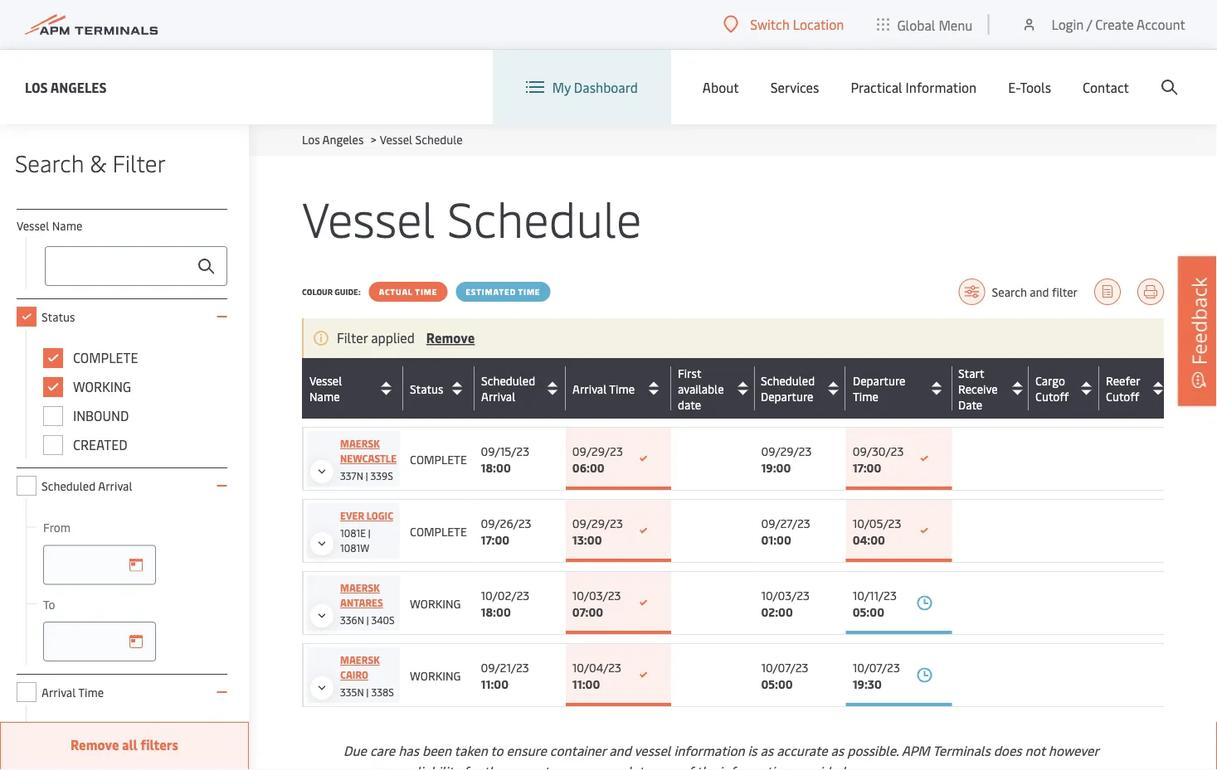 Task type: vqa. For each thing, say whether or not it's contained in the screenshot.
the left 10/07/23
yes



Task type: locate. For each thing, give the bounding box(es) containing it.
1 vertical spatial working
[[410, 596, 461, 611]]

filter
[[113, 146, 166, 178], [337, 329, 368, 347]]

1 date from the left
[[678, 397, 701, 412]]

ensure
[[507, 742, 547, 760]]

of
[[680, 763, 693, 771]]

0 vertical spatial filter
[[113, 146, 166, 178]]

17:00 down 09/26/23
[[481, 532, 510, 548]]

1 vertical spatial los
[[302, 132, 320, 147]]

0 vertical spatial and
[[1030, 284, 1049, 300]]

reefer cutoff button
[[1106, 373, 1167, 404], [1106, 373, 1167, 404]]

None checkbox
[[17, 307, 37, 327], [17, 683, 37, 703], [17, 307, 37, 327], [17, 683, 37, 703]]

1 horizontal spatial the
[[696, 763, 716, 771]]

0 vertical spatial los angeles link
[[25, 77, 107, 97]]

1 maersk from the top
[[340, 437, 380, 451]]

17:00 down "09/30/23"
[[853, 460, 881, 475]]

search left filter
[[992, 284, 1027, 300]]

2 18:00 from the top
[[481, 604, 511, 620]]

time right estimated
[[518, 286, 540, 297]]

2 departure time button from the left
[[853, 373, 948, 404]]

1 vertical spatial 18:00
[[481, 604, 511, 620]]

reefer cutoff button for cargo cutoff button associated with 2nd arrival time button from the right's scheduled departure button's start receive date button
[[1106, 373, 1167, 404]]

time for actual time
[[415, 286, 437, 297]]

1 vertical spatial remove
[[71, 736, 119, 754]]

cargo cutoff for cargo cutoff button associated with start receive date button related to scheduled departure button corresponding to 2nd arrival time button from left
[[1035, 373, 1069, 404]]

start receive date for 2nd arrival time button from left
[[958, 365, 998, 412]]

maersk inside maersk antares 336n | 340s
[[340, 582, 380, 595]]

04:00
[[853, 532, 885, 548]]

los angeles link up search & filter
[[25, 77, 107, 97]]

10/03/23 up '07:00'
[[572, 587, 621, 603]]

0 vertical spatial los
[[25, 78, 48, 96]]

1 horizontal spatial remove
[[426, 329, 475, 347]]

los inside los angeles link
[[25, 78, 48, 96]]

1 horizontal spatial angeles
[[322, 132, 364, 147]]

WORKING checkbox
[[43, 378, 63, 397]]

start receive date for 2nd arrival time button from the right
[[959, 365, 998, 412]]

departure
[[853, 373, 905, 389], [853, 373, 906, 389], [761, 389, 813, 404], [761, 389, 814, 404]]

maersk up cairo
[[340, 654, 380, 667]]

None text field
[[45, 246, 227, 286]]

10/07/23
[[761, 660, 809, 675], [853, 660, 900, 675]]

scheduled departure button
[[761, 373, 841, 404], [761, 373, 842, 404]]

09/29/23 for 13:00
[[572, 515, 623, 531]]

switch
[[750, 15, 790, 33]]

completeness
[[594, 763, 677, 771]]

1 horizontal spatial filter
[[337, 329, 368, 347]]

is
[[748, 742, 757, 760]]

1 horizontal spatial 05:00
[[853, 604, 884, 620]]

17:00 inside 09/30/23 17:00
[[853, 460, 881, 475]]

1 arrival time button from the left
[[572, 375, 667, 402]]

as right is
[[760, 742, 773, 760]]

| inside maersk cairo 335n | 338s
[[366, 686, 369, 699]]

0 horizontal spatial 17:00
[[481, 532, 510, 548]]

0 horizontal spatial 05:00
[[761, 676, 793, 692]]

newcastle
[[340, 452, 397, 465]]

10/11/23 05:00
[[853, 587, 897, 620]]

start receive date button for 2nd arrival time button from the right's scheduled departure button
[[959, 365, 1025, 412]]

not
[[1025, 742, 1045, 760]]

first available date for "first available date" button corresponding to 2nd arrival time button from the right
[[678, 365, 724, 412]]

0 horizontal spatial angeles
[[50, 78, 107, 96]]

cutoff
[[1035, 389, 1069, 404], [1035, 389, 1069, 404], [1106, 389, 1139, 404], [1106, 389, 1140, 404]]

2 time from the left
[[518, 286, 540, 297]]

| for 09/26/23 17:00
[[368, 527, 371, 540]]

as up provided.
[[831, 742, 844, 760]]

1 available from the left
[[678, 381, 724, 397]]

information up of
[[674, 742, 745, 760]]

1 vertical spatial maersk
[[340, 582, 380, 595]]

and inside button
[[1030, 284, 1049, 300]]

remove right applied
[[426, 329, 475, 347]]

18:00
[[481, 460, 511, 475], [481, 604, 511, 620]]

los angeles link left the >
[[302, 132, 364, 147]]

2 maersk from the top
[[340, 582, 380, 595]]

1 vertical spatial 05:00
[[761, 676, 793, 692]]

10/07/23 down 02:00
[[761, 660, 809, 675]]

18:00 for 09/15/23 18:00
[[481, 460, 511, 475]]

2 10/07/23 from the left
[[853, 660, 900, 675]]

1 vertical spatial complete
[[410, 451, 467, 467]]

date for 2nd arrival time button from the right
[[959, 397, 983, 412]]

11:00 down 10/04/23
[[572, 676, 600, 692]]

09/29/23 up 06:00
[[572, 443, 623, 459]]

10/03/23 up 02:00
[[761, 587, 810, 603]]

2 10/03/23 from the left
[[761, 587, 810, 603]]

first available date button for 2nd arrival time button from the right
[[678, 365, 750, 412]]

| for 09/15/23 18:00
[[366, 470, 368, 483]]

335n
[[340, 686, 364, 699]]

inbound
[[73, 407, 129, 425]]

working up inbound
[[73, 378, 131, 396]]

time right actual
[[415, 286, 437, 297]]

2 first from the left
[[678, 365, 701, 381]]

1 horizontal spatial los angeles link
[[302, 132, 364, 147]]

maersk for 10/02/23 18:00
[[340, 582, 380, 595]]

| inside the ever logic 1081e | 1081w
[[368, 527, 371, 540]]

antares
[[340, 597, 383, 610]]

| left 339s at left
[[366, 470, 368, 483]]

name for 2nd arrival time button from left's scheduled arrival button
[[309, 389, 340, 404]]

cargo for cargo cutoff button associated with 2nd arrival time button from the right's scheduled departure button's start receive date button
[[1035, 373, 1065, 389]]

10/02/23
[[481, 587, 529, 603]]

1 vertical spatial 17:00
[[481, 532, 510, 548]]

1 vertical spatial angeles
[[322, 132, 364, 147]]

338s
[[371, 686, 394, 699]]

reefer for cargo cutoff button associated with start receive date button related to scheduled departure button corresponding to 2nd arrival time button from left
[[1106, 373, 1140, 389]]

2 first available date button from the left
[[678, 365, 751, 412]]

start receive date
[[958, 365, 998, 412], [959, 365, 998, 412]]

0 horizontal spatial search
[[15, 146, 84, 178]]

departure time
[[853, 373, 905, 404], [853, 373, 906, 404]]

2 the from the left
[[696, 763, 716, 771]]

cargo cutoff button for start receive date button related to scheduled departure button corresponding to 2nd arrival time button from left
[[1035, 373, 1095, 404]]

start
[[958, 365, 984, 381], [959, 365, 985, 381]]

status button for scheduled arrival button for 2nd arrival time button from the right
[[410, 375, 470, 402]]

been
[[422, 742, 451, 760]]

0 vertical spatial 05:00
[[853, 604, 884, 620]]

angeles up search & filter
[[50, 78, 107, 96]]

10/02/23 18:00
[[481, 587, 529, 620]]

1 horizontal spatial 10/07/23
[[853, 660, 900, 675]]

11:00
[[481, 676, 509, 692], [572, 676, 600, 692]]

09/21/23 11:00
[[481, 660, 529, 692]]

2 vertical spatial maersk
[[340, 654, 380, 667]]

09/29/23 up 13:00
[[572, 515, 623, 531]]

| inside maersk newcastle 337n | 339s
[[366, 470, 368, 483]]

1 the from the left
[[483, 763, 503, 771]]

1 10/03/23 from the left
[[572, 587, 621, 603]]

scheduled arrival for scheduled arrival button for 2nd arrival time button from the right
[[481, 373, 535, 404]]

09/29/23 06:00
[[572, 443, 623, 475]]

all
[[122, 736, 138, 754]]

first available date button for 2nd arrival time button from left
[[678, 365, 751, 412]]

angeles left the >
[[322, 132, 364, 147]]

status
[[41, 309, 75, 325], [410, 381, 443, 397], [410, 381, 444, 397]]

0 horizontal spatial as
[[760, 742, 773, 760]]

the down the to
[[483, 763, 503, 771]]

0 horizontal spatial los angeles link
[[25, 77, 107, 97]]

created
[[73, 436, 127, 454]]

search for search and filter
[[992, 284, 1027, 300]]

and left filter
[[1030, 284, 1049, 300]]

09/29/23 19:00
[[761, 443, 812, 475]]

remove all filters button
[[0, 723, 249, 771]]

18:00 inside 10/02/23 18:00
[[481, 604, 511, 620]]

status for vessel name button for 2nd arrival time button from left's scheduled arrival button
[[410, 381, 443, 397]]

1 as from the left
[[760, 742, 773, 760]]

due
[[343, 742, 367, 760]]

11:00 inside 09/21/23 11:00
[[481, 676, 509, 692]]

information
[[674, 742, 745, 760], [719, 763, 790, 771]]

0 vertical spatial angeles
[[50, 78, 107, 96]]

1 first from the left
[[678, 365, 701, 381]]

| for 10/02/23 18:00
[[367, 614, 369, 627]]

18:00 down the 10/02/23
[[481, 604, 511, 620]]

maersk antares 336n | 340s
[[340, 582, 395, 627]]

2 vertical spatial working
[[410, 668, 461, 684]]

angeles for los angeles > vessel schedule
[[322, 132, 364, 147]]

maersk up antares
[[340, 582, 380, 595]]

05:00 for 10/07/23 05:00
[[761, 676, 793, 692]]

los
[[25, 78, 48, 96], [302, 132, 320, 147]]

filter left applied
[[337, 329, 368, 347]]

login / create account
[[1052, 15, 1186, 33]]

1 horizontal spatial search
[[992, 284, 1027, 300]]

complete right complete option
[[73, 349, 138, 367]]

first for "first available date" button corresponding to 2nd arrival time button from the right
[[678, 365, 701, 381]]

1 horizontal spatial 10/03/23
[[761, 587, 810, 603]]

05:00 up the accurate
[[761, 676, 793, 692]]

apm
[[902, 742, 930, 760]]

scheduled departure for 2nd arrival time button from the right's scheduled departure button
[[761, 373, 815, 404]]

1 first available date button from the left
[[678, 365, 750, 412]]

09/29/23 up 19:00
[[761, 443, 812, 459]]

arrival time button
[[572, 375, 667, 402], [572, 375, 667, 402]]

logic
[[367, 509, 393, 523]]

11:00 inside the 10/04/23 11:00
[[572, 676, 600, 692]]

start receive date button for scheduled departure button corresponding to 2nd arrival time button from left
[[958, 365, 1025, 412]]

information down is
[[719, 763, 790, 771]]

1 departure time button from the left
[[853, 373, 948, 404]]

the right of
[[696, 763, 716, 771]]

340s
[[371, 614, 395, 627]]

global menu
[[897, 16, 973, 33]]

0 vertical spatial remove
[[426, 329, 475, 347]]

cargo for cargo cutoff button associated with start receive date button related to scheduled departure button corresponding to 2nd arrival time button from left
[[1035, 373, 1065, 389]]

0 horizontal spatial los
[[25, 78, 48, 96]]

06:00
[[572, 460, 605, 475]]

09/27/23 01:00
[[761, 515, 810, 548]]

1 11:00 from the left
[[481, 676, 509, 692]]

05:00 down the 10/11/23
[[853, 604, 884, 620]]

working right maersk cairo 335n | 338s
[[410, 668, 461, 684]]

cargo cutoff button for 2nd arrival time button from the right's scheduled departure button's start receive date button
[[1035, 373, 1095, 404]]

vessel name button for scheduled arrival button for 2nd arrival time button from the right
[[309, 373, 399, 404]]

2 11:00 from the left
[[572, 676, 600, 692]]

correctness
[[506, 763, 576, 771]]

0 horizontal spatial 10/03/23
[[572, 587, 621, 603]]

1 horizontal spatial 11:00
[[572, 676, 600, 692]]

taken
[[454, 742, 488, 760]]

scheduled departure button for 2nd arrival time button from left
[[761, 373, 841, 404]]

0 vertical spatial maersk
[[340, 437, 380, 451]]

maersk up the newcastle at the bottom left
[[340, 437, 380, 451]]

1 horizontal spatial 17:00
[[853, 460, 881, 475]]

scheduled for scheduled arrival button for 2nd arrival time button from the right
[[481, 373, 535, 389]]

11:00 down 09/21/23 at the left bottom
[[481, 676, 509, 692]]

maersk for 09/21/23 11:00
[[340, 654, 380, 667]]

3 maersk from the top
[[340, 654, 380, 667]]

maersk inside maersk cairo 335n | 338s
[[340, 654, 380, 667]]

los for los angeles > vessel schedule
[[302, 132, 320, 147]]

1 vertical spatial los angeles link
[[302, 132, 364, 147]]

2 first available date from the left
[[678, 365, 724, 412]]

10/07/23 for 05:00
[[761, 660, 809, 675]]

09/29/23
[[572, 443, 623, 459], [761, 443, 812, 459], [572, 515, 623, 531]]

10/04/23
[[572, 660, 621, 675]]

date
[[958, 397, 983, 412], [959, 397, 983, 412]]

remove all filters
[[71, 736, 178, 754]]

time for estimated time
[[518, 286, 540, 297]]

tools
[[1020, 78, 1051, 96]]

2 scheduled arrival button from the left
[[481, 373, 562, 404]]

1 horizontal spatial as
[[831, 742, 844, 760]]

| left 338s
[[366, 686, 369, 699]]

vessel name
[[17, 218, 82, 234], [309, 373, 342, 404], [309, 373, 342, 404]]

0 vertical spatial 18:00
[[481, 460, 511, 475]]

1 scheduled arrival button from the left
[[481, 373, 562, 404]]

working right maersk antares 336n | 340s on the bottom left
[[410, 596, 461, 611]]

From text field
[[43, 546, 156, 585]]

05:00 inside 10/11/23 05:00
[[853, 604, 884, 620]]

1 vertical spatial and
[[609, 742, 631, 760]]

filter
[[1052, 284, 1078, 300]]

0 horizontal spatial 11:00
[[481, 676, 509, 692]]

18:00 down 09/15/23
[[481, 460, 511, 475]]

10/11/23
[[853, 587, 897, 603]]

1 horizontal spatial time
[[518, 286, 540, 297]]

1 horizontal spatial and
[[1030, 284, 1049, 300]]

1 horizontal spatial los
[[302, 132, 320, 147]]

my dashboard
[[552, 78, 638, 96]]

time
[[415, 286, 437, 297], [518, 286, 540, 297]]

10/07/23 up 19:30
[[853, 660, 900, 675]]

for
[[463, 763, 480, 771]]

0 horizontal spatial the
[[483, 763, 503, 771]]

1 vertical spatial search
[[992, 284, 1027, 300]]

1 first available date from the left
[[678, 365, 724, 412]]

| right 1081e in the bottom left of the page
[[368, 527, 371, 540]]

first available date for 2nd arrival time button from left's "first available date" button
[[678, 365, 724, 412]]

2 date from the left
[[678, 397, 701, 412]]

07:00
[[572, 604, 603, 620]]

2 vertical spatial complete
[[410, 524, 467, 539]]

05:00 inside 10/07/23 05:00
[[761, 676, 793, 692]]

0 horizontal spatial and
[[609, 742, 631, 760]]

17:00 inside 09/26/23 17:00
[[481, 532, 510, 548]]

feedback
[[1185, 277, 1212, 365]]

container
[[550, 742, 606, 760]]

departure time for 2nd arrival time button from left
[[853, 373, 906, 404]]

1 10/07/23 from the left
[[761, 660, 809, 675]]

and up 'completeness'
[[609, 742, 631, 760]]

1 18:00 from the top
[[481, 460, 511, 475]]

filter right &
[[113, 146, 166, 178]]

working for 10/02/23 18:00
[[410, 596, 461, 611]]

date for 2nd arrival time button from the right
[[678, 397, 701, 412]]

maersk inside maersk newcastle 337n | 339s
[[340, 437, 380, 451]]

17:00
[[853, 460, 881, 475], [481, 532, 510, 548]]

scheduled for 2nd arrival time button from the right's scheduled departure button
[[761, 373, 815, 389]]

complete left 09/26/23 17:00
[[410, 524, 467, 539]]

11:00 for 10/04/23 11:00
[[572, 676, 600, 692]]

09/29/23 for 06:00
[[572, 443, 623, 459]]

10/07/23 for 19:30
[[853, 660, 900, 675]]

switch location button
[[724, 15, 844, 33]]

1 departure time from the left
[[853, 373, 905, 404]]

| for 09/21/23 11:00
[[366, 686, 369, 699]]

0 horizontal spatial filter
[[113, 146, 166, 178]]

or
[[579, 763, 591, 771]]

0 horizontal spatial 10/07/23
[[761, 660, 809, 675]]

ever logic 1081e | 1081w
[[340, 509, 393, 555]]

practical
[[851, 78, 902, 96]]

0 horizontal spatial time
[[415, 286, 437, 297]]

search inside button
[[992, 284, 1027, 300]]

2 available from the left
[[678, 381, 724, 397]]

CREATED checkbox
[[43, 436, 63, 455]]

search for search & filter
[[15, 146, 84, 178]]

None checkbox
[[17, 476, 37, 496]]

1 time from the left
[[415, 286, 437, 297]]

11:00 for 09/21/23 11:00
[[481, 676, 509, 692]]

2 departure time from the left
[[853, 373, 906, 404]]

complete left 09/15/23 18:00
[[410, 451, 467, 467]]

switch location
[[750, 15, 844, 33]]

services button
[[771, 50, 819, 124]]

remove left all
[[71, 736, 119, 754]]

status button for 2nd arrival time button from left's scheduled arrival button
[[410, 375, 470, 402]]

remove
[[426, 329, 475, 347], [71, 736, 119, 754]]

0 horizontal spatial remove
[[71, 736, 119, 754]]

0 vertical spatial search
[[15, 146, 84, 178]]

search left &
[[15, 146, 84, 178]]

| inside maersk antares 336n | 340s
[[367, 614, 369, 627]]

09/29/23 for 19:00
[[761, 443, 812, 459]]

0 vertical spatial 17:00
[[853, 460, 881, 475]]

18:00 inside 09/15/23 18:00
[[481, 460, 511, 475]]

| left 340s
[[367, 614, 369, 627]]

first
[[678, 365, 701, 381], [678, 365, 701, 381]]

arrival time for 2nd arrival time button from the right
[[572, 381, 635, 397]]

as
[[760, 742, 773, 760], [831, 742, 844, 760]]



Task type: describe. For each thing, give the bounding box(es) containing it.
10/03/23 02:00
[[761, 587, 810, 620]]

2 arrival time button from the left
[[572, 375, 667, 402]]

colour
[[302, 286, 333, 297]]

global menu button
[[861, 0, 989, 49]]

01:00
[[761, 532, 791, 548]]

>
[[371, 132, 377, 147]]

09/26/23
[[481, 515, 531, 531]]

complete for 09/15/23 18:00
[[410, 451, 467, 467]]

contact button
[[1083, 50, 1129, 124]]

scheduled arrival button for 2nd arrival time button from the right
[[481, 373, 562, 404]]

menu
[[939, 16, 973, 33]]

10/07/23 19:30
[[853, 660, 900, 692]]

about
[[703, 78, 739, 96]]

maersk newcastle 337n | 339s
[[340, 437, 397, 483]]

departure time button for scheduled departure button corresponding to 2nd arrival time button from left
[[853, 373, 948, 404]]

19:00
[[761, 460, 791, 475]]

10/07/23 05:00
[[761, 660, 809, 692]]

practical information button
[[851, 50, 977, 124]]

create
[[1095, 15, 1134, 33]]

arrival time for 2nd arrival time button from left
[[572, 381, 635, 397]]

remove inside button
[[71, 736, 119, 754]]

remove button
[[426, 329, 475, 347]]

maersk for 09/15/23 18:00
[[340, 437, 380, 451]]

estimated
[[466, 286, 516, 297]]

09/21/23
[[481, 660, 529, 675]]

practical information
[[851, 78, 977, 96]]

does
[[994, 742, 1022, 760]]

ever
[[340, 509, 364, 523]]

0 vertical spatial schedule
[[415, 132, 463, 147]]

due care has been taken to ensure container and vessel information is as accurate as possible. apm terminals does not however assume any liability for the correctness or completeness of the information provided.
[[343, 742, 1099, 771]]

17:00 for 09/26/23 17:00
[[481, 532, 510, 548]]

vessel name for 2nd arrival time button from the right
[[309, 373, 342, 404]]

1 vertical spatial filter
[[337, 329, 368, 347]]

search and filter button
[[959, 279, 1078, 305]]

any
[[392, 763, 413, 771]]

departure time button for 2nd arrival time button from the right's scheduled departure button
[[853, 373, 948, 404]]

filters
[[141, 736, 178, 754]]

&
[[90, 146, 107, 178]]

13:00
[[572, 532, 602, 548]]

applied
[[371, 329, 415, 347]]

scheduled departure button for 2nd arrival time button from the right
[[761, 373, 842, 404]]

start for 2nd arrival time button from the right's scheduled departure button's start receive date button
[[959, 365, 985, 381]]

available for "first available date" button corresponding to 2nd arrival time button from the right
[[678, 381, 724, 397]]

scheduled for scheduled departure button corresponding to 2nd arrival time button from left
[[761, 373, 815, 389]]

date for 2nd arrival time button from left
[[958, 397, 983, 412]]

complete for 09/26/23 17:00
[[410, 524, 467, 539]]

vessel name for 2nd arrival time button from left
[[309, 373, 342, 404]]

10/03/23 07:00
[[572, 587, 621, 620]]

colour guide:
[[302, 286, 361, 297]]

18:00 for 10/02/23 18:00
[[481, 604, 511, 620]]

COMPLETE checkbox
[[43, 348, 63, 368]]

INBOUND checkbox
[[43, 407, 63, 426]]

scheduled departure for scheduled departure button corresponding to 2nd arrival time button from left
[[761, 373, 815, 404]]

10/03/23 for 07:00
[[572, 587, 621, 603]]

search & filter
[[15, 146, 166, 178]]

cargo cutoff for cargo cutoff button associated with 2nd arrival time button from the right's scheduled departure button's start receive date button
[[1035, 373, 1069, 404]]

09/30/23
[[853, 443, 904, 459]]

e-tools
[[1008, 78, 1051, 96]]

login
[[1052, 15, 1084, 33]]

339s
[[370, 470, 393, 483]]

1081e
[[340, 527, 366, 540]]

05:00 for 10/11/23 05:00
[[853, 604, 884, 620]]

scheduled for 2nd arrival time button from left's scheduled arrival button
[[481, 373, 535, 389]]

actual time
[[379, 286, 437, 297]]

02:00
[[761, 604, 793, 620]]

1 vertical spatial information
[[719, 763, 790, 771]]

cairo
[[340, 669, 368, 682]]

vessel schedule
[[302, 185, 642, 250]]

actual
[[379, 286, 413, 297]]

17:00 for 09/30/23 17:00
[[853, 460, 881, 475]]

0 vertical spatial complete
[[73, 349, 138, 367]]

336n
[[340, 614, 364, 627]]

location
[[793, 15, 844, 33]]

login / create account link
[[1021, 0, 1186, 49]]

09/26/23 17:00
[[481, 515, 531, 548]]

e-
[[1008, 78, 1020, 96]]

vessel
[[634, 742, 671, 760]]

however
[[1049, 742, 1099, 760]]

/
[[1087, 15, 1092, 33]]

337n
[[340, 470, 363, 483]]

To text field
[[43, 622, 156, 662]]

1 vertical spatial schedule
[[447, 185, 642, 250]]

19:30
[[853, 676, 882, 692]]

information
[[906, 78, 977, 96]]

10/05/23
[[853, 515, 901, 531]]

0 vertical spatial information
[[674, 742, 745, 760]]

my
[[552, 78, 571, 96]]

start for start receive date button related to scheduled departure button corresponding to 2nd arrival time button from left
[[958, 365, 984, 381]]

feedback button
[[1178, 257, 1217, 406]]

scheduled arrival button for 2nd arrival time button from left
[[481, 373, 562, 404]]

receive for start receive date button related to scheduled departure button corresponding to 2nd arrival time button from left
[[958, 381, 998, 397]]

2 as from the left
[[831, 742, 844, 760]]

reefer for cargo cutoff button associated with 2nd arrival time button from the right's scheduled departure button's start receive date button
[[1106, 373, 1140, 389]]

available for 2nd arrival time button from left's "first available date" button
[[678, 381, 724, 397]]

first for 2nd arrival time button from left's "first available date" button
[[678, 365, 701, 381]]

my dashboard button
[[526, 50, 638, 124]]

status for vessel name button for scheduled arrival button for 2nd arrival time button from the right
[[410, 381, 444, 397]]

contact
[[1083, 78, 1129, 96]]

vessel name button for 2nd arrival time button from left's scheduled arrival button
[[309, 373, 399, 404]]

10/03/23 for 02:00
[[761, 587, 810, 603]]

10/04/23 11:00
[[572, 660, 621, 692]]

reefer cutoff button for cargo cutoff button associated with start receive date button related to scheduled departure button corresponding to 2nd arrival time button from left
[[1106, 373, 1167, 404]]

and inside due care has been taken to ensure container and vessel information is as accurate as possible. apm terminals does not however assume any liability for the correctness or completeness of the information provided.
[[609, 742, 631, 760]]

working for 09/21/23 11:00
[[410, 668, 461, 684]]

to
[[43, 597, 55, 612]]

0 vertical spatial working
[[73, 378, 131, 396]]

los angeles
[[25, 78, 107, 96]]

los angeles > vessel schedule
[[302, 132, 463, 147]]

search and filter
[[992, 284, 1078, 300]]

account
[[1137, 15, 1186, 33]]

estimated time
[[466, 286, 540, 297]]

global
[[897, 16, 935, 33]]

09/15/23 18:00
[[481, 443, 529, 475]]

10/05/23 04:00
[[853, 515, 901, 548]]

name for scheduled arrival button for 2nd arrival time button from the right
[[309, 389, 340, 404]]

guide:
[[335, 286, 361, 297]]

filter applied remove
[[337, 329, 475, 347]]

los for los angeles
[[25, 78, 48, 96]]

e-tools button
[[1008, 50, 1051, 124]]

angeles for los angeles
[[50, 78, 107, 96]]

receive for 2nd arrival time button from the right's scheduled departure button's start receive date button
[[959, 381, 998, 397]]

departure time for 2nd arrival time button from the right
[[853, 373, 905, 404]]

1081w
[[340, 542, 369, 555]]

date for 2nd arrival time button from left
[[678, 397, 701, 412]]

scheduled arrival for 2nd arrival time button from left's scheduled arrival button
[[481, 373, 535, 404]]



